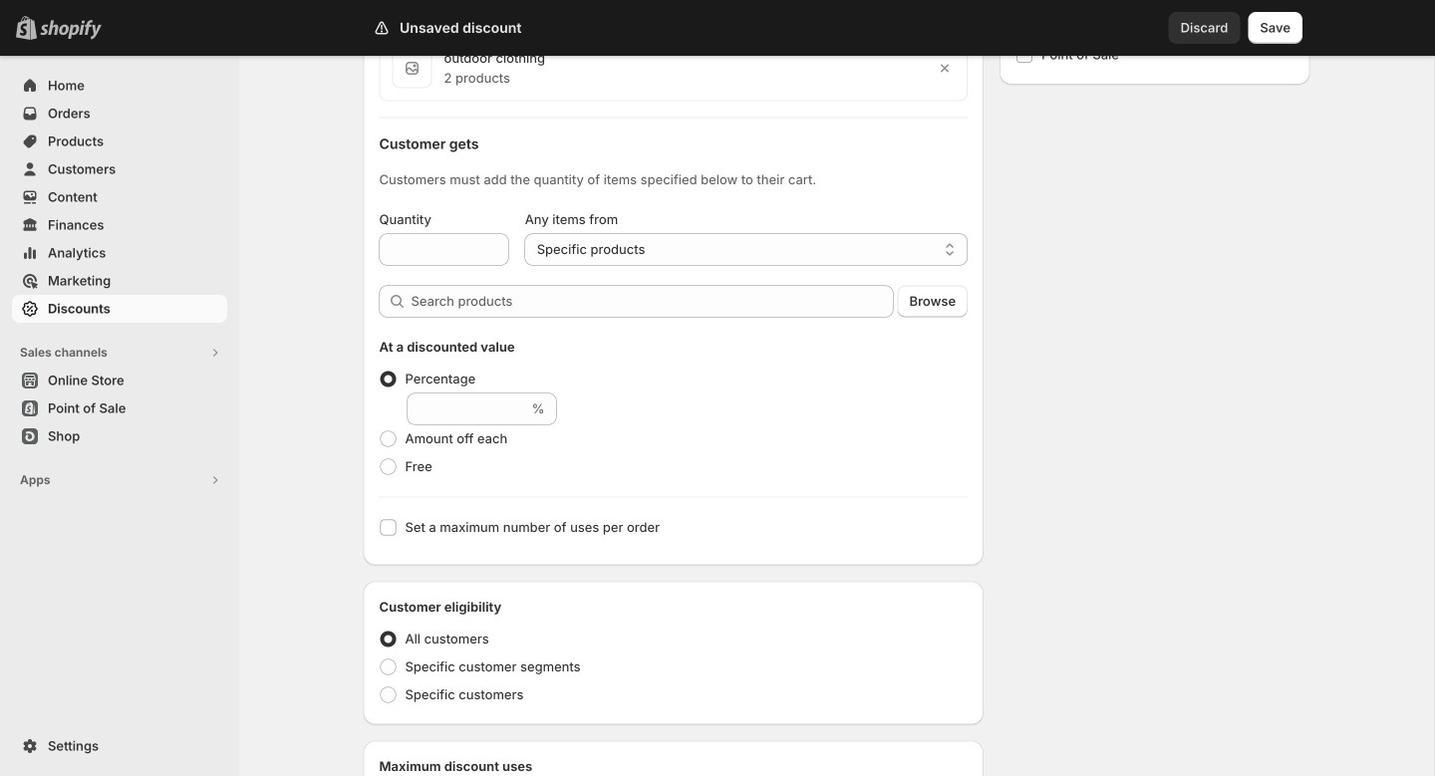 Task type: describe. For each thing, give the bounding box(es) containing it.
Search products text field
[[411, 286, 894, 318]]



Task type: vqa. For each thing, say whether or not it's contained in the screenshot.
MY STORE icon
no



Task type: locate. For each thing, give the bounding box(es) containing it.
None text field
[[407, 393, 528, 425]]

shopify image
[[40, 20, 102, 40]]

None text field
[[379, 234, 509, 266]]



